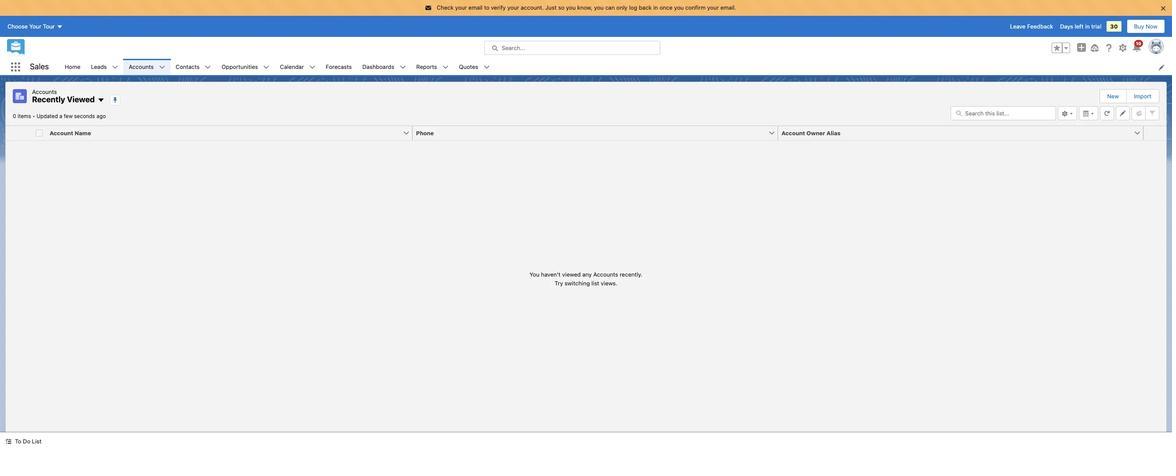 Task type: describe. For each thing, give the bounding box(es) containing it.
try
[[555, 280, 563, 287]]

log
[[629, 4, 638, 11]]

ago
[[97, 113, 106, 119]]

check
[[437, 4, 454, 11]]

10
[[1137, 41, 1142, 46]]

forecasts
[[326, 63, 352, 70]]

search...
[[502, 44, 525, 51]]

30
[[1111, 23, 1118, 30]]

quotes
[[459, 63, 478, 70]]

account owner alias button
[[778, 126, 1135, 140]]

0 items • updated a few seconds ago
[[13, 113, 106, 119]]

verify
[[491, 4, 506, 11]]

recently viewed|accounts|list view element
[[5, 82, 1167, 433]]

recently viewed status
[[13, 113, 37, 119]]

leave feedback
[[1011, 23, 1054, 30]]

recently
[[32, 95, 65, 104]]

so
[[559, 4, 565, 11]]

text default image for calendar
[[309, 64, 315, 70]]

10 button
[[1132, 40, 1144, 53]]

opportunities
[[222, 63, 258, 70]]

text default image for opportunities
[[263, 64, 270, 70]]

accounts image
[[13, 89, 27, 103]]

leads
[[91, 63, 107, 70]]

leave feedback link
[[1011, 23, 1054, 30]]

account name element
[[46, 126, 418, 140]]

•
[[33, 113, 35, 119]]

tour
[[43, 23, 55, 30]]

leave
[[1011, 23, 1026, 30]]

choose your tour
[[7, 23, 55, 30]]

buy now
[[1135, 23, 1158, 30]]

2 you from the left
[[594, 4, 604, 11]]

text default image for contacts
[[205, 64, 211, 70]]

few
[[64, 113, 73, 119]]

back
[[639, 4, 652, 11]]

account name button
[[46, 126, 403, 140]]

check your email to verify your account. just so you know, you can only log back in once you confirm your email.
[[437, 4, 737, 11]]

action element
[[1144, 126, 1167, 140]]

leads list item
[[86, 59, 124, 75]]

action image
[[1144, 126, 1167, 140]]

a
[[59, 113, 62, 119]]

dashboards link
[[357, 59, 400, 75]]

do
[[23, 438, 30, 445]]

accounts list item
[[124, 59, 170, 75]]

3 you from the left
[[674, 4, 684, 11]]

choose your tour button
[[7, 19, 63, 33]]

text default image for accounts
[[159, 64, 165, 70]]

1 you from the left
[[566, 4, 576, 11]]

know,
[[578, 4, 593, 11]]

status inside recently viewed|accounts|list view element
[[530, 271, 643, 288]]

text default image for quotes
[[484, 64, 490, 70]]

account owner alias element
[[778, 126, 1149, 140]]

feedback
[[1028, 23, 1054, 30]]

phone button
[[413, 126, 769, 140]]

account for account name
[[50, 129, 73, 136]]

3 your from the left
[[708, 4, 719, 11]]

quotes link
[[454, 59, 484, 75]]

trial
[[1092, 23, 1102, 30]]

dashboards
[[363, 63, 395, 70]]

days
[[1061, 23, 1074, 30]]

1 your from the left
[[455, 4, 467, 11]]

to do list
[[15, 438, 41, 445]]

list
[[32, 438, 41, 445]]

now
[[1146, 23, 1158, 30]]

choose
[[7, 23, 28, 30]]

sales
[[30, 62, 49, 71]]

owner
[[807, 129, 826, 136]]

text default image for leads
[[112, 64, 118, 70]]

you
[[530, 271, 540, 278]]

just
[[546, 4, 557, 11]]

alias
[[827, 129, 841, 136]]



Task type: vqa. For each thing, say whether or not it's contained in the screenshot.
SAVE & NEW
no



Task type: locate. For each thing, give the bounding box(es) containing it.
your
[[455, 4, 467, 11], [508, 4, 519, 11], [708, 4, 719, 11]]

0 horizontal spatial accounts
[[32, 88, 57, 95]]

import button
[[1128, 90, 1159, 103]]

2 horizontal spatial you
[[674, 4, 684, 11]]

account
[[50, 129, 73, 136], [782, 129, 806, 136]]

text default image inside opportunities list item
[[263, 64, 270, 70]]

seconds
[[74, 113, 95, 119]]

0
[[13, 113, 16, 119]]

opportunities link
[[216, 59, 263, 75]]

email.
[[721, 4, 737, 11]]

contacts list item
[[170, 59, 216, 75]]

new
[[1108, 93, 1120, 100]]

text default image left contacts link
[[159, 64, 165, 70]]

you right once
[[674, 4, 684, 11]]

1 vertical spatial in
[[1086, 23, 1090, 30]]

calendar
[[280, 63, 304, 70]]

2 your from the left
[[508, 4, 519, 11]]

opportunities list item
[[216, 59, 275, 75]]

your
[[29, 23, 41, 30]]

account name
[[50, 129, 91, 136]]

text default image inside accounts list item
[[159, 64, 165, 70]]

import
[[1135, 93, 1152, 100]]

1 horizontal spatial account
[[782, 129, 806, 136]]

left
[[1075, 23, 1084, 30]]

buy
[[1135, 23, 1145, 30]]

account for account owner alias
[[782, 129, 806, 136]]

you
[[566, 4, 576, 11], [594, 4, 604, 11], [674, 4, 684, 11]]

2 vertical spatial accounts
[[594, 271, 619, 278]]

account.
[[521, 4, 544, 11]]

text default image left reports link at the left of the page
[[400, 64, 406, 70]]

forecasts link
[[321, 59, 357, 75]]

text default image inside "dashboards" list item
[[400, 64, 406, 70]]

contacts link
[[170, 59, 205, 75]]

list
[[592, 280, 600, 287]]

text default image right quotes
[[484, 64, 490, 70]]

viewed
[[562, 271, 581, 278]]

accounts
[[129, 63, 154, 70], [32, 88, 57, 95], [594, 271, 619, 278]]

1 account from the left
[[50, 129, 73, 136]]

recently.
[[620, 271, 643, 278]]

calendar link
[[275, 59, 309, 75]]

you left can
[[594, 4, 604, 11]]

reports list item
[[411, 59, 454, 75]]

account left the owner
[[782, 129, 806, 136]]

1 horizontal spatial your
[[508, 4, 519, 11]]

None search field
[[951, 106, 1057, 120]]

confirm
[[686, 4, 706, 11]]

text default image right leads
[[112, 64, 118, 70]]

2 horizontal spatial accounts
[[594, 271, 619, 278]]

calendar list item
[[275, 59, 321, 75]]

text default image right the contacts
[[205, 64, 211, 70]]

accounts right the leads list item
[[129, 63, 154, 70]]

quotes list item
[[454, 59, 495, 75]]

your left the email
[[455, 4, 467, 11]]

1 horizontal spatial you
[[594, 4, 604, 11]]

account down the a
[[50, 129, 73, 136]]

text default image up "ago"
[[98, 97, 105, 104]]

text default image for dashboards
[[400, 64, 406, 70]]

2 account from the left
[[782, 129, 806, 136]]

email
[[469, 4, 483, 11]]

text default image inside the leads list item
[[112, 64, 118, 70]]

list containing home
[[59, 59, 1173, 75]]

in right left
[[1086, 23, 1090, 30]]

account inside button
[[782, 129, 806, 136]]

0 horizontal spatial account
[[50, 129, 73, 136]]

item number element
[[6, 126, 32, 140]]

new button
[[1101, 90, 1127, 103]]

recently viewed
[[32, 95, 95, 104]]

switching
[[565, 280, 590, 287]]

you haven't viewed any accounts recently. try switching list views.
[[530, 271, 643, 287]]

none search field inside recently viewed|accounts|list view element
[[951, 106, 1057, 120]]

accounts up updated
[[32, 88, 57, 95]]

item number image
[[6, 126, 32, 140]]

cell
[[32, 126, 46, 140]]

contacts
[[176, 63, 200, 70]]

days left in trial
[[1061, 23, 1102, 30]]

your right verify
[[508, 4, 519, 11]]

cell inside recently viewed|accounts|list view element
[[32, 126, 46, 140]]

phone element
[[413, 126, 784, 140]]

can
[[606, 4, 615, 11]]

account owner alias
[[782, 129, 841, 136]]

accounts up 'views.'
[[594, 271, 619, 278]]

0 vertical spatial accounts
[[129, 63, 154, 70]]

accounts inside 'link'
[[129, 63, 154, 70]]

text default image inside to do list button
[[5, 439, 11, 445]]

group
[[1052, 42, 1071, 53]]

text default image inside calendar list item
[[309, 64, 315, 70]]

status
[[530, 271, 643, 288]]

to
[[15, 438, 21, 445]]

accounts link
[[124, 59, 159, 75]]

0 horizontal spatial your
[[455, 4, 467, 11]]

text default image left to
[[5, 439, 11, 445]]

your left email.
[[708, 4, 719, 11]]

phone
[[416, 129, 434, 136]]

buy now button
[[1127, 19, 1166, 33]]

Search Recently Viewed list view. search field
[[951, 106, 1057, 120]]

you right so
[[566, 4, 576, 11]]

text default image left the calendar link
[[263, 64, 270, 70]]

text default image right calendar
[[309, 64, 315, 70]]

accounts inside you haven't viewed any accounts recently. try switching list views.
[[594, 271, 619, 278]]

0 horizontal spatial you
[[566, 4, 576, 11]]

reports
[[416, 63, 437, 70]]

text default image
[[112, 64, 118, 70], [159, 64, 165, 70], [205, 64, 211, 70], [263, 64, 270, 70], [309, 64, 315, 70], [400, 64, 406, 70], [484, 64, 490, 70], [98, 97, 105, 104], [5, 439, 11, 445]]

name
[[75, 129, 91, 136]]

status containing you haven't viewed any accounts recently.
[[530, 271, 643, 288]]

any
[[583, 271, 592, 278]]

haven't
[[541, 271, 561, 278]]

home link
[[59, 59, 86, 75]]

viewed
[[67, 95, 95, 104]]

2 horizontal spatial your
[[708, 4, 719, 11]]

0 vertical spatial in
[[654, 4, 658, 11]]

text default image
[[443, 64, 449, 70]]

only
[[617, 4, 628, 11]]

text default image inside quotes list item
[[484, 64, 490, 70]]

reports link
[[411, 59, 443, 75]]

leads link
[[86, 59, 112, 75]]

dashboards list item
[[357, 59, 411, 75]]

home
[[65, 63, 80, 70]]

in right back
[[654, 4, 658, 11]]

to do list button
[[0, 433, 47, 451]]

once
[[660, 4, 673, 11]]

updated
[[37, 113, 58, 119]]

views.
[[601, 280, 618, 287]]

items
[[18, 113, 31, 119]]

text default image inside contacts list item
[[205, 64, 211, 70]]

list
[[59, 59, 1173, 75]]

1 vertical spatial accounts
[[32, 88, 57, 95]]

search... button
[[485, 41, 661, 55]]

account inside "button"
[[50, 129, 73, 136]]

1 horizontal spatial in
[[1086, 23, 1090, 30]]

in
[[654, 4, 658, 11], [1086, 23, 1090, 30]]

0 horizontal spatial in
[[654, 4, 658, 11]]

1 horizontal spatial accounts
[[129, 63, 154, 70]]

to
[[484, 4, 490, 11]]



